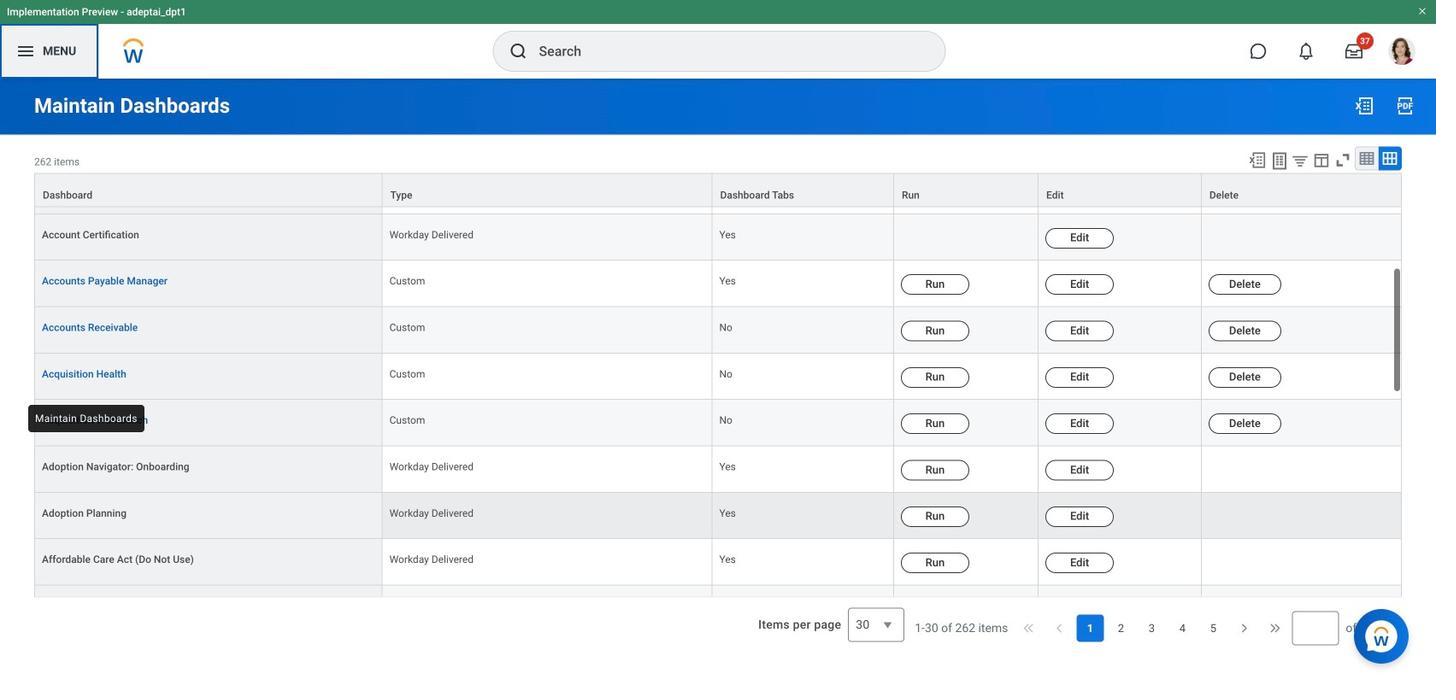 Task type: describe. For each thing, give the bounding box(es) containing it.
2 row from the top
[[34, 173, 1402, 207]]

close environment banner image
[[1418, 6, 1428, 16]]

pagination element
[[915, 598, 1402, 660]]

list inside pagination element
[[1077, 615, 1227, 643]]

chevron left small image
[[1051, 620, 1068, 637]]

expand table image
[[1382, 150, 1399, 167]]

search image
[[508, 41, 529, 62]]

10 row from the top
[[34, 540, 1402, 586]]

notifications large image
[[1298, 43, 1315, 60]]

11 row from the top
[[34, 586, 1402, 633]]

click to view/edit grid preferences image
[[1312, 151, 1331, 170]]

adoption navigator: onboarding element
[[42, 458, 189, 473]]

table image
[[1359, 150, 1376, 167]]

profile logan mcneil image
[[1389, 38, 1416, 68]]

items per page element
[[756, 598, 905, 653]]

8 row from the top
[[34, 447, 1402, 493]]

Go to page number text field
[[1292, 612, 1339, 646]]

justify image
[[15, 41, 36, 62]]

5 row from the top
[[34, 307, 1402, 354]]

chevron 2x left small image
[[1020, 620, 1037, 637]]

select to filter grid data image
[[1291, 152, 1310, 170]]

1 row from the top
[[34, 168, 1402, 215]]

export to worksheets image
[[1270, 151, 1290, 171]]

chevron right small image
[[1236, 620, 1253, 637]]

4 row from the top
[[34, 261, 1402, 307]]



Task type: locate. For each thing, give the bounding box(es) containing it.
toolbar
[[1241, 147, 1402, 173]]

adoption planning element
[[42, 504, 127, 520]]

main content
[[0, 79, 1436, 692]]

account certification element
[[42, 226, 139, 241]]

export to excel image
[[1248, 151, 1267, 170]]

Search Workday  search field
[[539, 32, 910, 70]]

status inside pagination element
[[915, 620, 1008, 637]]

export to excel image
[[1354, 96, 1375, 116]]

fullscreen image
[[1334, 151, 1353, 170]]

row header
[[34, 586, 383, 633]]

inbox large image
[[1346, 43, 1363, 60]]

list
[[1077, 615, 1227, 643]]

status
[[915, 620, 1008, 637]]

academic tenure dashboard element
[[42, 179, 174, 195]]

affordable care act (do not use) element
[[42, 551, 194, 566]]

row
[[34, 168, 1402, 215], [34, 173, 1402, 207], [34, 215, 1402, 261], [34, 261, 1402, 307], [34, 307, 1402, 354], [34, 354, 1402, 400], [34, 400, 1402, 447], [34, 447, 1402, 493], [34, 493, 1402, 540], [34, 540, 1402, 586], [34, 586, 1402, 633]]

6 row from the top
[[34, 354, 1402, 400]]

view printable version (pdf) image
[[1395, 96, 1416, 116]]

cell
[[894, 168, 1039, 215], [1202, 168, 1402, 215], [894, 215, 1039, 261], [1202, 215, 1402, 261], [1202, 447, 1402, 493], [1202, 493, 1402, 540], [1202, 540, 1402, 586], [383, 586, 713, 633], [713, 586, 894, 633], [894, 586, 1039, 633], [1039, 586, 1202, 633], [1202, 586, 1402, 633]]

9 row from the top
[[34, 493, 1402, 540]]

3 row from the top
[[34, 215, 1402, 261]]

chevron 2x right small image
[[1267, 620, 1284, 637]]

7 row from the top
[[34, 400, 1402, 447]]

banner
[[0, 0, 1436, 79]]



Task type: vqa. For each thing, say whether or not it's contained in the screenshot.
first x small image from the bottom
no



